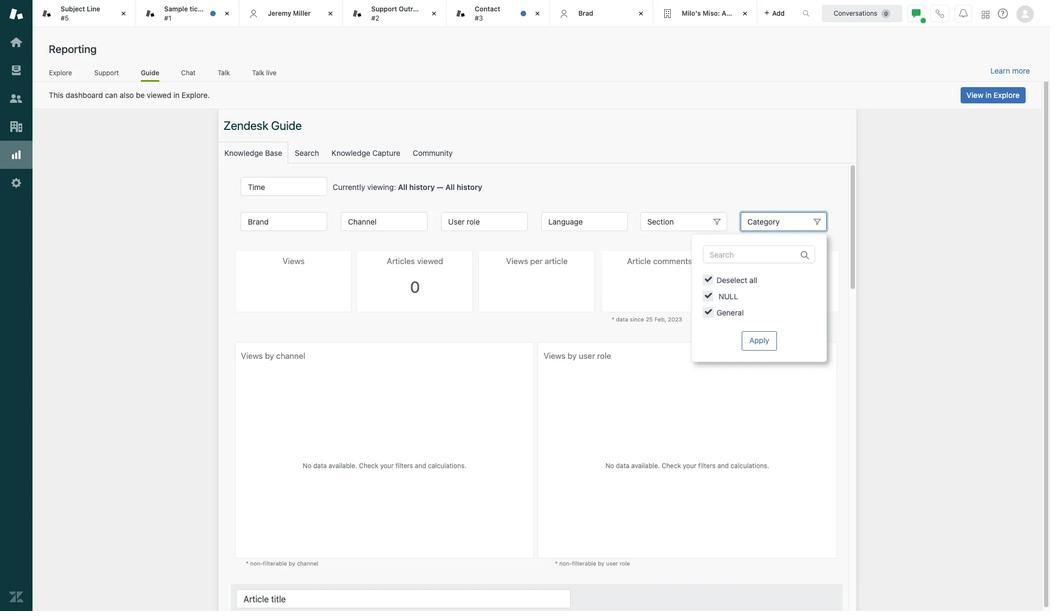 Task type: vqa. For each thing, say whether or not it's contained in the screenshot.
Close ICON associated with tab containing Sample ticket: Meet the ticket
no



Task type: locate. For each thing, give the bounding box(es) containing it.
#2
[[371, 14, 379, 22]]

close image inside "tab"
[[118, 8, 129, 19]]

1 vertical spatial explore
[[994, 91, 1020, 100]]

explore up the "this"
[[49, 69, 72, 77]]

reporting
[[49, 43, 97, 55]]

0 vertical spatial support
[[371, 5, 397, 13]]

jeremy miller
[[268, 9, 311, 17]]

close image left the brad
[[532, 8, 543, 19]]

close image right outreach
[[429, 8, 440, 19]]

in
[[173, 91, 180, 100], [986, 91, 992, 100]]

can
[[105, 91, 118, 100]]

support up #2 on the top of the page
[[371, 5, 397, 13]]

close image
[[118, 8, 129, 19], [222, 8, 233, 19], [325, 8, 336, 19], [636, 8, 647, 19]]

talk
[[218, 69, 230, 77], [252, 69, 264, 77]]

talk left the live
[[252, 69, 264, 77]]

1 horizontal spatial close image
[[532, 8, 543, 19]]

2 close image from the left
[[222, 8, 233, 19]]

notifications image
[[959, 9, 968, 18]]

support
[[371, 5, 397, 13], [94, 69, 119, 77]]

support inside support outreach #2
[[371, 5, 397, 13]]

3 close image from the left
[[325, 8, 336, 19]]

1 horizontal spatial in
[[986, 91, 992, 100]]

close image
[[429, 8, 440, 19], [532, 8, 543, 19], [740, 8, 750, 19]]

0 horizontal spatial close image
[[429, 8, 440, 19]]

organizations image
[[9, 120, 23, 134]]

in right view
[[986, 91, 992, 100]]

0 horizontal spatial support
[[94, 69, 119, 77]]

guide
[[141, 69, 159, 77]]

4 tab from the left
[[654, 0, 757, 27]]

1 talk from the left
[[218, 69, 230, 77]]

2 in from the left
[[986, 91, 992, 100]]

close image inside jeremy miller tab
[[325, 8, 336, 19]]

close image inside #1 tab
[[222, 8, 233, 19]]

this dashboard can also be viewed in explore.
[[49, 91, 210, 100]]

add
[[773, 9, 785, 17]]

talk right chat
[[218, 69, 230, 77]]

get help image
[[998, 9, 1008, 18]]

0 vertical spatial explore
[[49, 69, 72, 77]]

2 horizontal spatial close image
[[740, 8, 750, 19]]

1 close image from the left
[[429, 8, 440, 19]]

explore down learn more link
[[994, 91, 1020, 100]]

chat
[[181, 69, 196, 77]]

viewed
[[147, 91, 171, 100]]

close image inside "brad" tab
[[636, 8, 647, 19]]

zendesk support image
[[9, 7, 23, 21]]

3 tab from the left
[[447, 0, 550, 27]]

explore inside explore link
[[49, 69, 72, 77]]

#1 tab
[[136, 0, 240, 27]]

customers image
[[9, 92, 23, 106]]

view in explore button
[[961, 87, 1026, 104]]

1 tab from the left
[[33, 0, 136, 27]]

close image left the add popup button
[[740, 8, 750, 19]]

4 close image from the left
[[636, 8, 647, 19]]

tab
[[33, 0, 136, 27], [343, 0, 447, 27], [447, 0, 550, 27], [654, 0, 757, 27]]

explore
[[49, 69, 72, 77], [994, 91, 1020, 100]]

1 vertical spatial support
[[94, 69, 119, 77]]

0 horizontal spatial in
[[173, 91, 180, 100]]

2 talk from the left
[[252, 69, 264, 77]]

support up can
[[94, 69, 119, 77]]

support link
[[94, 69, 119, 80]]

learn more
[[991, 66, 1030, 75]]

talk live
[[252, 69, 277, 77]]

1 horizontal spatial talk
[[252, 69, 264, 77]]

in right viewed
[[173, 91, 180, 100]]

also
[[120, 91, 134, 100]]

support inside support link
[[94, 69, 119, 77]]

1 horizontal spatial support
[[371, 5, 397, 13]]

guide link
[[141, 69, 159, 82]]

2 tab from the left
[[343, 0, 447, 27]]

learn
[[991, 66, 1010, 75]]

live
[[266, 69, 277, 77]]

contact
[[475, 5, 500, 13]]

tabs tab list
[[33, 0, 791, 27]]

talk for talk
[[218, 69, 230, 77]]

0 horizontal spatial explore
[[49, 69, 72, 77]]

1 close image from the left
[[118, 8, 129, 19]]

views image
[[9, 63, 23, 78]]

0 horizontal spatial talk
[[218, 69, 230, 77]]

3 close image from the left
[[740, 8, 750, 19]]

support for support outreach #2
[[371, 5, 397, 13]]

close image for fourth "tab"
[[740, 8, 750, 19]]

1 horizontal spatial explore
[[994, 91, 1020, 100]]

miller
[[293, 9, 311, 17]]

contact #3
[[475, 5, 500, 22]]

jeremy
[[268, 9, 291, 17]]

view
[[967, 91, 984, 100]]



Task type: describe. For each thing, give the bounding box(es) containing it.
jeremy miller tab
[[240, 0, 343, 27]]

close image for jeremy miller tab
[[325, 8, 336, 19]]

add button
[[757, 0, 791, 27]]

explore inside view in explore button
[[994, 91, 1020, 100]]

brad tab
[[550, 0, 654, 27]]

close image for "brad" tab
[[636, 8, 647, 19]]

talk link
[[218, 69, 230, 80]]

#5
[[61, 14, 69, 22]]

subject
[[61, 5, 85, 13]]

be
[[136, 91, 145, 100]]

zendesk image
[[9, 591, 23, 605]]

chat link
[[181, 69, 196, 80]]

support outreach #2
[[371, 5, 429, 22]]

get started image
[[9, 35, 23, 49]]

talk live link
[[252, 69, 277, 80]]

2 close image from the left
[[532, 8, 543, 19]]

#3
[[475, 14, 483, 22]]

conversations
[[834, 9, 878, 17]]

talk for talk live
[[252, 69, 264, 77]]

learn more link
[[991, 66, 1030, 76]]

tab containing support outreach
[[343, 0, 447, 27]]

zendesk products image
[[982, 11, 990, 18]]

tab containing subject line
[[33, 0, 136, 27]]

line
[[87, 5, 100, 13]]

subject line #5
[[61, 5, 100, 22]]

brad
[[579, 9, 594, 17]]

explore.
[[182, 91, 210, 100]]

explore link
[[49, 69, 72, 80]]

reporting image
[[9, 148, 23, 162]]

in inside button
[[986, 91, 992, 100]]

button displays agent's chat status as online. image
[[912, 9, 921, 18]]

dashboard
[[66, 91, 103, 100]]

close image for "tab" containing subject line
[[118, 8, 129, 19]]

this
[[49, 91, 64, 100]]

admin image
[[9, 176, 23, 190]]

main element
[[0, 0, 33, 612]]

#1
[[164, 14, 171, 22]]

close image for "tab" containing support outreach
[[429, 8, 440, 19]]

conversations button
[[822, 5, 902, 22]]

outreach
[[399, 5, 429, 13]]

tab containing contact
[[447, 0, 550, 27]]

1 in from the left
[[173, 91, 180, 100]]

more
[[1012, 66, 1030, 75]]

support for support
[[94, 69, 119, 77]]

view in explore
[[967, 91, 1020, 100]]



